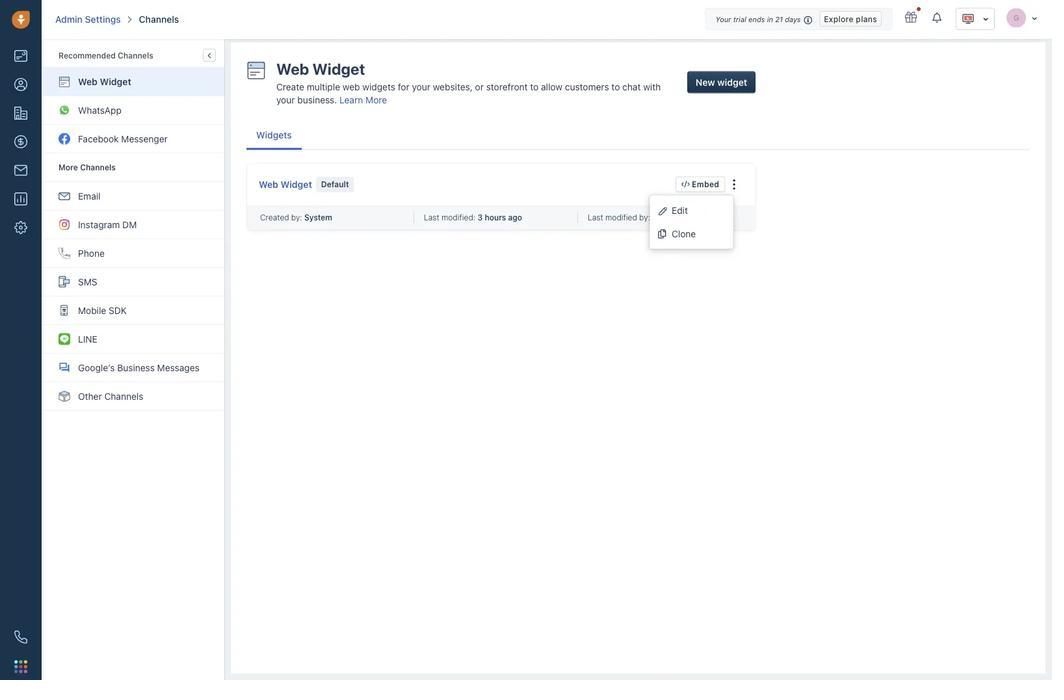 Task type: locate. For each thing, give the bounding box(es) containing it.
widget
[[313, 60, 365, 78], [100, 76, 131, 87], [281, 179, 312, 190]]

google's business messages
[[78, 362, 200, 373]]

modified
[[606, 213, 638, 222]]

1 to from the left
[[531, 81, 539, 92]]

customers
[[565, 81, 609, 92]]

web widget
[[277, 60, 365, 78], [78, 76, 131, 87], [259, 179, 312, 190]]

ic_arrow_down image
[[983, 14, 990, 24]]

0 horizontal spatial your
[[277, 94, 295, 105]]

other channels
[[78, 391, 143, 402]]

widgets link
[[247, 122, 302, 148]]

web up created
[[259, 179, 278, 190]]

widget up created by : system at left
[[281, 179, 312, 190]]

0 horizontal spatial web widget link
[[42, 68, 224, 96]]

system up ic_copy icon
[[653, 213, 681, 222]]

last left modified
[[588, 213, 604, 222]]

web widget link up by
[[259, 176, 312, 193]]

web down "recommended"
[[78, 76, 98, 87]]

clone
[[672, 229, 696, 239]]

channels for other channels
[[104, 391, 143, 402]]

0 horizontal spatial to
[[531, 81, 539, 92]]

more
[[366, 94, 387, 105]]

1 vertical spatial channels
[[118, 51, 153, 60]]

last left modified:
[[424, 213, 440, 222]]

1 horizontal spatial last
[[588, 213, 604, 222]]

your down create
[[277, 94, 295, 105]]

0 vertical spatial your
[[412, 81, 431, 92]]

your
[[412, 81, 431, 92], [277, 94, 295, 105]]

phone
[[78, 248, 105, 259]]

in
[[768, 15, 774, 24]]

business.
[[298, 94, 337, 105]]

2 vertical spatial channels
[[104, 391, 143, 402]]

facebook
[[78, 133, 119, 144]]

facebook messenger link
[[42, 125, 224, 154]]

explore plans button
[[820, 11, 882, 27]]

admin settings
[[55, 14, 121, 25]]

learn more link
[[340, 94, 387, 105]]

web widget link down recommended channels
[[42, 68, 224, 96]]

1 horizontal spatial system
[[653, 213, 681, 222]]

ago
[[509, 213, 523, 222]]

whatsapp
[[78, 105, 122, 115]]

2 system from the left
[[653, 213, 681, 222]]

for
[[398, 81, 410, 92]]

last modified by: system
[[588, 213, 681, 222]]

system right the :
[[305, 213, 333, 222]]

ic_copy image
[[657, 228, 670, 241]]

created by : system
[[260, 213, 333, 222]]

trial
[[734, 15, 747, 24]]

channels right "recommended"
[[118, 51, 153, 60]]

sdk
[[109, 305, 127, 316]]

edit
[[672, 205, 688, 216]]

widget down recommended channels
[[100, 76, 131, 87]]

your trial ends in 21 days
[[716, 15, 801, 24]]

embed image
[[682, 181, 690, 188]]

other
[[78, 391, 102, 402]]

21
[[776, 15, 783, 24]]

web up create
[[277, 60, 309, 78]]

1 horizontal spatial web widget link
[[259, 176, 312, 193]]

to
[[531, 81, 539, 92], [612, 81, 620, 92]]

to left the allow
[[531, 81, 539, 92]]

line link
[[42, 325, 224, 354]]

plans
[[856, 14, 878, 23]]

to left 'chat'
[[612, 81, 620, 92]]

last
[[424, 213, 440, 222], [588, 213, 604, 222]]

3
[[478, 213, 483, 222]]

websites,
[[433, 81, 473, 92]]

channels right settings
[[139, 14, 179, 25]]

learn more
[[340, 94, 387, 105]]

menu
[[650, 195, 734, 250]]

mobile sdk
[[78, 305, 127, 316]]

email
[[78, 191, 101, 201]]

widget up "web"
[[313, 60, 365, 78]]

your right "for"
[[412, 81, 431, 92]]

1 horizontal spatial to
[[612, 81, 620, 92]]

web widget up by
[[259, 179, 312, 190]]

admin
[[55, 14, 83, 25]]

2 last from the left
[[588, 213, 604, 222]]

last for last modified: 3 hours ago
[[424, 213, 440, 222]]

modified:
[[442, 213, 476, 222]]

1 last from the left
[[424, 213, 440, 222]]

web widget link
[[42, 68, 224, 96], [259, 176, 312, 193]]

last for last modified by: system
[[588, 213, 604, 222]]

clone link
[[650, 222, 733, 246]]

recommended channels
[[59, 51, 153, 60]]

channels down google's business messages link
[[104, 391, 143, 402]]

new
[[696, 77, 716, 87]]

embed button
[[676, 177, 726, 192]]

1 vertical spatial web widget link
[[259, 176, 312, 193]]

default
[[321, 180, 349, 189]]

freshworks switcher image
[[14, 661, 27, 674]]

mobile sdk link
[[42, 297, 224, 325]]

explore plans
[[825, 14, 878, 23]]

web
[[277, 60, 309, 78], [78, 76, 98, 87], [259, 179, 278, 190]]

create
[[277, 81, 304, 92]]

system for last modified by: system
[[653, 213, 681, 222]]

2 horizontal spatial widget
[[313, 60, 365, 78]]

instagram dm link
[[42, 211, 224, 239]]

menu containing edit
[[650, 195, 734, 250]]

system
[[305, 213, 333, 222], [653, 213, 681, 222]]

chat
[[623, 81, 641, 92]]

channels
[[139, 14, 179, 25], [118, 51, 153, 60], [104, 391, 143, 402]]

widget
[[718, 77, 748, 87]]

1 horizontal spatial your
[[412, 81, 431, 92]]

1 system from the left
[[305, 213, 333, 222]]

0 horizontal spatial last
[[424, 213, 440, 222]]

0 horizontal spatial system
[[305, 213, 333, 222]]



Task type: vqa. For each thing, say whether or not it's contained in the screenshot.
'linkedin circled' Icon
no



Task type: describe. For each thing, give the bounding box(es) containing it.
facebook messenger
[[78, 133, 168, 144]]

email link
[[42, 182, 224, 211]]

storefront
[[487, 81, 528, 92]]

created
[[260, 213, 289, 222]]

0 vertical spatial web widget link
[[42, 68, 224, 96]]

sms
[[78, 277, 97, 287]]

web widget up the multiple
[[277, 60, 365, 78]]

new widget link
[[688, 71, 756, 93]]

last modified: 3 hours ago
[[424, 213, 523, 222]]

create multiple web widgets for your websites, or storefront to allow customers to chat with your business.
[[277, 81, 661, 105]]

messages
[[157, 362, 200, 373]]

missing translation "unavailable" for locale "en-us" image
[[962, 12, 975, 25]]

ic_info_icon image
[[804, 15, 814, 25]]

1 vertical spatial your
[[277, 94, 295, 105]]

explore
[[825, 14, 854, 23]]

dm
[[122, 219, 137, 230]]

with
[[644, 81, 661, 92]]

by
[[291, 213, 300, 222]]

phone element
[[8, 625, 34, 651]]

whatsapp link
[[42, 96, 224, 125]]

or
[[475, 81, 484, 92]]

line
[[78, 334, 97, 345]]

your
[[716, 15, 732, 24]]

widgets
[[256, 130, 292, 140]]

widgets
[[363, 81, 396, 92]]

by:
[[640, 213, 651, 222]]

phone link
[[42, 239, 224, 268]]

angle left image
[[208, 51, 211, 60]]

embed
[[692, 180, 720, 189]]

edit link
[[650, 199, 733, 222]]

multiple
[[307, 81, 340, 92]]

business
[[117, 362, 155, 373]]

google's
[[78, 362, 115, 373]]

recommended
[[59, 51, 116, 60]]

0 vertical spatial channels
[[139, 14, 179, 25]]

admin settings link
[[55, 13, 121, 26]]

days
[[785, 15, 801, 24]]

google's business messages link
[[42, 354, 224, 383]]

system for created by : system
[[305, 213, 333, 222]]

hours
[[485, 213, 506, 222]]

ic_arrow_down image
[[1032, 14, 1038, 22]]

learn
[[340, 94, 363, 105]]

phone image
[[14, 631, 27, 644]]

instagram
[[78, 219, 120, 230]]

bell regular image
[[933, 11, 943, 24]]

other channels link
[[42, 383, 224, 411]]

new widget
[[696, 77, 748, 87]]

allow
[[541, 81, 563, 92]]

:
[[300, 213, 302, 222]]

web
[[343, 81, 360, 92]]

2 to from the left
[[612, 81, 620, 92]]

messenger
[[121, 133, 168, 144]]

0 horizontal spatial widget
[[100, 76, 131, 87]]

mobile
[[78, 305, 106, 316]]

1 horizontal spatial widget
[[281, 179, 312, 190]]

instagram dm
[[78, 219, 137, 230]]

channels for recommended channels
[[118, 51, 153, 60]]

ends
[[749, 15, 765, 24]]

sms link
[[42, 268, 224, 297]]

settings
[[85, 14, 121, 25]]

web widget down recommended channels
[[78, 76, 131, 87]]



